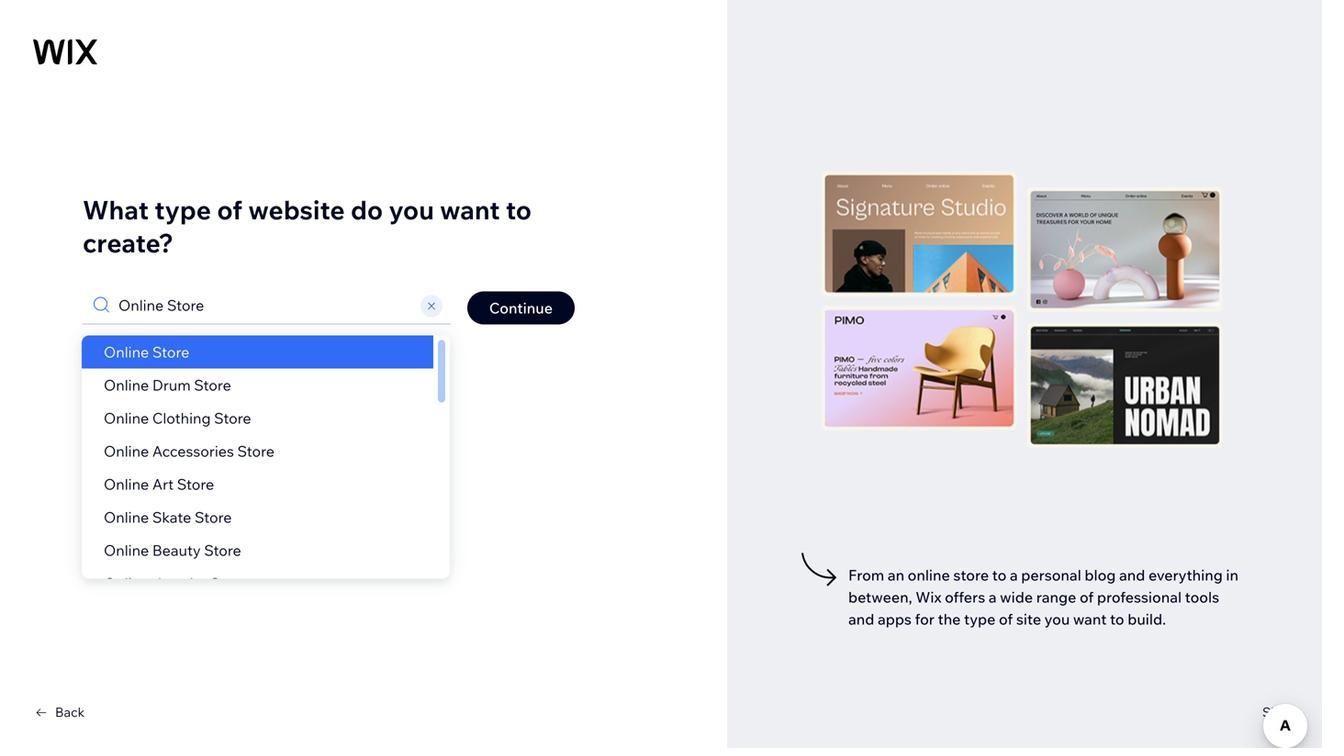 Task type: locate. For each thing, give the bounding box(es) containing it.
list box containing online store
[[82, 336, 450, 600]]

type up create? at the left top
[[155, 194, 211, 226]]

you
[[389, 194, 434, 226], [1045, 610, 1070, 629]]

online left the jewelry
[[104, 574, 149, 593]]

apps
[[878, 610, 912, 629]]

1 vertical spatial you
[[1045, 610, 1070, 629]]

store
[[152, 343, 190, 361], [194, 376, 231, 394], [214, 409, 251, 428], [237, 442, 275, 461], [177, 475, 214, 494], [195, 508, 232, 527], [204, 541, 241, 560], [210, 574, 248, 593]]

of inside what type of website do you want to create?
[[217, 194, 243, 226]]

0 vertical spatial want
[[440, 194, 500, 226]]

offers
[[945, 588, 986, 607]]

want
[[440, 194, 500, 226], [1074, 610, 1107, 629]]

2 vertical spatial to
[[1110, 610, 1125, 629]]

you right do
[[389, 194, 434, 226]]

1 vertical spatial want
[[1074, 610, 1107, 629]]

type down offers on the bottom of page
[[964, 610, 996, 629]]

0 vertical spatial of
[[217, 194, 243, 226]]

store right the jewelry
[[210, 574, 248, 593]]

2 online from the top
[[104, 376, 149, 394]]

of
[[217, 194, 243, 226], [1080, 588, 1094, 607], [999, 610, 1013, 629]]

1 vertical spatial type
[[964, 610, 996, 629]]

store right drum
[[194, 376, 231, 394]]

skip
[[1263, 704, 1289, 721]]

store
[[954, 566, 989, 585]]

0 vertical spatial a
[[1010, 566, 1018, 585]]

for
[[915, 610, 935, 629]]

2 horizontal spatial of
[[1080, 588, 1094, 607]]

a left wide
[[989, 588, 997, 607]]

tools
[[1185, 588, 1220, 607]]

and down between,
[[849, 610, 875, 629]]

and up professional
[[1120, 566, 1146, 585]]

you down range at right bottom
[[1045, 610, 1070, 629]]

store for accessories
[[237, 442, 275, 461]]

to inside what type of website do you want to create?
[[506, 194, 532, 226]]

4 online from the top
[[104, 442, 149, 461]]

6 online from the top
[[104, 508, 149, 527]]

clothing
[[152, 409, 211, 428]]

continue
[[489, 299, 553, 317]]

what
[[83, 194, 149, 226]]

online for online jewelry store
[[104, 574, 149, 593]]

type
[[155, 194, 211, 226], [964, 610, 996, 629]]

1 horizontal spatial a
[[1010, 566, 1018, 585]]

online up online drum store
[[104, 343, 149, 361]]

0 horizontal spatial a
[[989, 588, 997, 607]]

3 online from the top
[[104, 409, 149, 428]]

2 vertical spatial of
[[999, 610, 1013, 629]]

0 horizontal spatial to
[[506, 194, 532, 226]]

0 vertical spatial to
[[506, 194, 532, 226]]

0 vertical spatial you
[[389, 194, 434, 226]]

1 vertical spatial a
[[989, 588, 997, 607]]

online for online drum store
[[104, 376, 149, 394]]

online inside 'option'
[[104, 343, 149, 361]]

to
[[506, 194, 532, 226], [993, 566, 1007, 585], [1110, 610, 1125, 629]]

store right art
[[177, 475, 214, 494]]

online up the "online art store"
[[104, 442, 149, 461]]

1 online from the top
[[104, 343, 149, 361]]

professional
[[1097, 588, 1182, 607]]

type inside from an online store to a personal blog and everything in between, wix offers a wide range of professional tools and apps for the type of site you want to build.
[[964, 610, 996, 629]]

of left website at the top
[[217, 194, 243, 226]]

what type of website do you want to create?
[[83, 194, 532, 259]]

online left beauty
[[104, 541, 149, 560]]

a up wide
[[1010, 566, 1018, 585]]

1 vertical spatial to
[[993, 566, 1007, 585]]

5 online from the top
[[104, 475, 149, 494]]

personal
[[1022, 566, 1082, 585]]

store right the clothing on the bottom of page
[[214, 409, 251, 428]]

online
[[104, 343, 149, 361], [104, 376, 149, 394], [104, 409, 149, 428], [104, 442, 149, 461], [104, 475, 149, 494], [104, 508, 149, 527], [104, 541, 149, 560], [104, 574, 149, 593]]

back button
[[33, 704, 85, 721]]

online left art
[[104, 475, 149, 494]]

1 vertical spatial of
[[1080, 588, 1094, 607]]

skip button
[[1263, 704, 1289, 721]]

7 online from the top
[[104, 541, 149, 560]]

store inside 'option'
[[152, 343, 190, 361]]

store right skate
[[195, 508, 232, 527]]

site
[[1017, 610, 1042, 629]]

store right beauty
[[204, 541, 241, 560]]

store up drum
[[152, 343, 190, 361]]

online down online drum store
[[104, 409, 149, 428]]

0 horizontal spatial and
[[849, 610, 875, 629]]

do
[[351, 194, 383, 226]]

jewelry
[[152, 574, 207, 593]]

of left site
[[999, 610, 1013, 629]]

0 vertical spatial and
[[1120, 566, 1146, 585]]

1 horizontal spatial type
[[964, 610, 996, 629]]

and
[[1120, 566, 1146, 585], [849, 610, 875, 629]]

from an online store to a personal blog and everything in between, wix offers a wide range of professional tools and apps for the type of site you want to build.
[[849, 566, 1239, 629]]

online down online store
[[104, 376, 149, 394]]

store right accessories
[[237, 442, 275, 461]]

store for clothing
[[214, 409, 251, 428]]

skate
[[152, 508, 191, 527]]

blog
[[1085, 566, 1116, 585]]

back
[[55, 704, 85, 721]]

0 horizontal spatial want
[[440, 194, 500, 226]]

0 vertical spatial type
[[155, 194, 211, 226]]

0 horizontal spatial you
[[389, 194, 434, 226]]

wix
[[916, 588, 942, 607]]

want inside what type of website do you want to create?
[[440, 194, 500, 226]]

online accessories store
[[104, 442, 275, 461]]

art
[[152, 475, 174, 494]]

online left skate
[[104, 508, 149, 527]]

accessories
[[152, 442, 234, 461]]

1 horizontal spatial you
[[1045, 610, 1070, 629]]

a
[[1010, 566, 1018, 585], [989, 588, 997, 607]]

1 horizontal spatial want
[[1074, 610, 1107, 629]]

list box
[[82, 336, 450, 600]]

online for online skate store
[[104, 508, 149, 527]]

0 horizontal spatial of
[[217, 194, 243, 226]]

8 online from the top
[[104, 574, 149, 593]]

of down blog
[[1080, 588, 1094, 607]]

0 horizontal spatial type
[[155, 194, 211, 226]]

1 vertical spatial and
[[849, 610, 875, 629]]

online store option
[[82, 336, 433, 369]]

online beauty store
[[104, 541, 241, 560]]



Task type: vqa. For each thing, say whether or not it's contained in the screenshot.
the bottom to
yes



Task type: describe. For each thing, give the bounding box(es) containing it.
online for online clothing store
[[104, 409, 149, 428]]

online
[[908, 566, 950, 585]]

online jewelry store
[[104, 574, 248, 593]]

want inside from an online store to a personal blog and everything in between, wix offers a wide range of professional tools and apps for the type of site you want to build.
[[1074, 610, 1107, 629]]

online store
[[104, 343, 190, 361]]

online clothing store
[[104, 409, 251, 428]]

online drum store
[[104, 376, 231, 394]]

online for online store
[[104, 343, 149, 361]]

store for art
[[177, 475, 214, 494]]

an
[[888, 566, 905, 585]]

type inside what type of website do you want to create?
[[155, 194, 211, 226]]

online art store
[[104, 475, 214, 494]]

between,
[[849, 588, 913, 607]]

1 horizontal spatial of
[[999, 610, 1013, 629]]

wide
[[1000, 588, 1033, 607]]

1 horizontal spatial to
[[993, 566, 1007, 585]]

the
[[938, 610, 961, 629]]

create?
[[83, 227, 174, 259]]

Search for your business or site type field
[[113, 287, 418, 324]]

store for jewelry
[[210, 574, 248, 593]]

online skate store
[[104, 508, 232, 527]]

you inside what type of website do you want to create?
[[389, 194, 434, 226]]

you inside from an online store to a personal blog and everything in between, wix offers a wide range of professional tools and apps for the type of site you want to build.
[[1045, 610, 1070, 629]]

build.
[[1128, 610, 1167, 629]]

in
[[1227, 566, 1239, 585]]

range
[[1037, 588, 1077, 607]]

from
[[849, 566, 885, 585]]

2 horizontal spatial to
[[1110, 610, 1125, 629]]

online for online beauty store
[[104, 541, 149, 560]]

online for online accessories store
[[104, 442, 149, 461]]

store for skate
[[195, 508, 232, 527]]

continue button
[[467, 292, 575, 325]]

drum
[[152, 376, 191, 394]]

beauty
[[152, 541, 201, 560]]

everything
[[1149, 566, 1223, 585]]

1 horizontal spatial and
[[1120, 566, 1146, 585]]

store for beauty
[[204, 541, 241, 560]]

store for drum
[[194, 376, 231, 394]]

online for online art store
[[104, 475, 149, 494]]

website
[[248, 194, 345, 226]]



